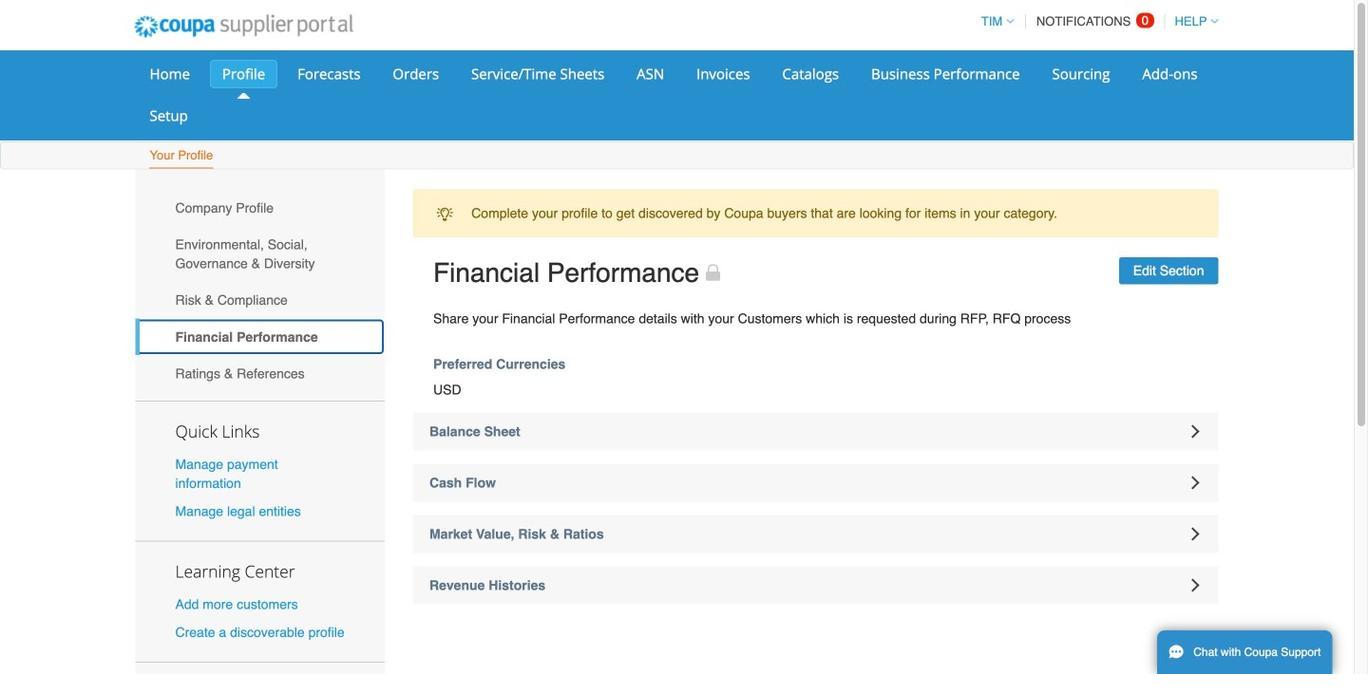 Task type: locate. For each thing, give the bounding box(es) containing it.
navigation
[[973, 3, 1219, 40]]

alert
[[414, 190, 1219, 238]]

3 heading from the top
[[414, 516, 1219, 554]]

coupa supplier portal image
[[121, 3, 366, 50]]

2 heading from the top
[[414, 464, 1219, 502]]

1 heading from the top
[[414, 413, 1219, 451]]

heading
[[414, 413, 1219, 451], [414, 464, 1219, 502], [414, 516, 1219, 554], [414, 567, 1219, 605]]



Task type: vqa. For each thing, say whether or not it's contained in the screenshot.
Service/Time Sheets
no



Task type: describe. For each thing, give the bounding box(es) containing it.
4 heading from the top
[[414, 567, 1219, 605]]



